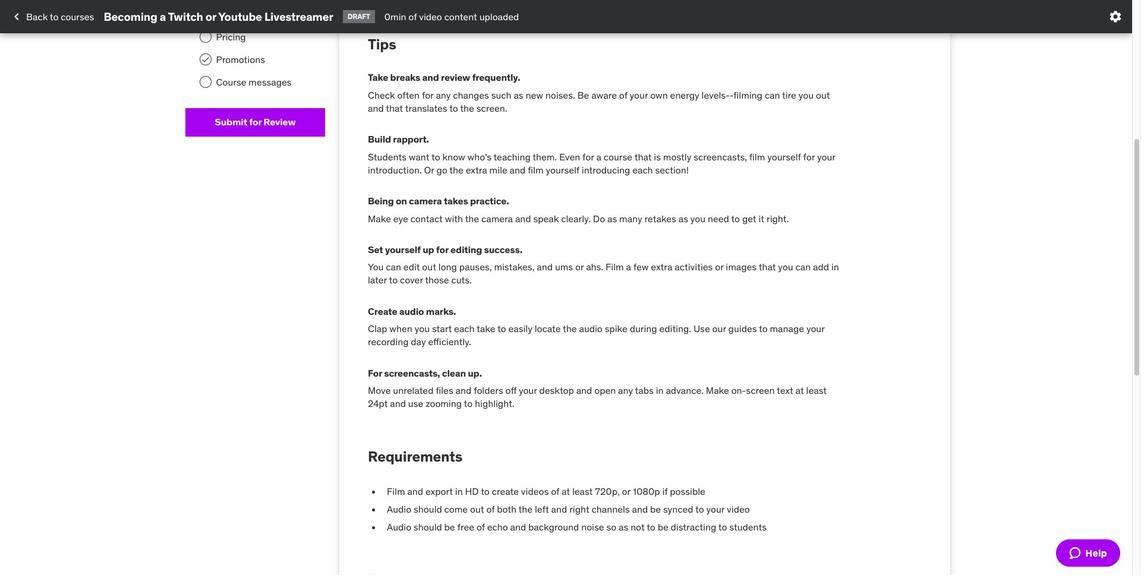 Task type: locate. For each thing, give the bounding box(es) containing it.
guides
[[728, 323, 757, 335]]

be
[[650, 503, 661, 515], [444, 521, 455, 533], [658, 521, 669, 533]]

video left the content
[[419, 11, 442, 22]]

incomplete image
[[199, 8, 211, 20], [199, 76, 211, 88]]

landing
[[249, 8, 280, 20]]

to up go
[[432, 151, 440, 163]]

1 vertical spatial least
[[572, 485, 593, 497]]

to right not at bottom right
[[647, 521, 655, 533]]

to inside build rapport. students want to know who's teaching them. even for a course that is mostly screencasts, film yourself for your introduction. or go the extra mile and film yourself introducing each section!
[[432, 151, 440, 163]]

open
[[594, 385, 616, 396]]

a
[[160, 9, 166, 24], [596, 151, 601, 163], [626, 261, 631, 273]]

the right the with
[[465, 212, 479, 224]]

of right aware
[[619, 89, 628, 101]]

0 vertical spatial should
[[414, 503, 442, 515]]

0 vertical spatial video
[[419, 11, 442, 22]]

film
[[606, 261, 624, 273], [387, 485, 405, 497]]

2 horizontal spatial a
[[626, 261, 631, 273]]

your inside for screencasts, clean up. move unrelated files and folders off your desktop and open any tabs in advance. make on-screen text at least 24pt and use zooming to highlight.
[[519, 385, 537, 396]]

screencasts, inside for screencasts, clean up. move unrelated files and folders off your desktop and open any tabs in advance. make on-screen text at least 24pt and use zooming to highlight.
[[384, 367, 440, 379]]

can left tire
[[765, 89, 780, 101]]

0 vertical spatial each
[[633, 164, 653, 176]]

film inside set yourself up for editing success. you can edit out long pauses, mistakes, and ums or ahs. film a few extra activities or images that you can add in later to cover those cuts.
[[606, 261, 624, 273]]

not
[[631, 521, 645, 533]]

1 horizontal spatial that
[[635, 151, 652, 163]]

1 horizontal spatial least
[[806, 385, 827, 396]]

section!
[[655, 164, 689, 176]]

pricing
[[216, 31, 246, 43]]

0 horizontal spatial that
[[386, 102, 403, 114]]

2 vertical spatial that
[[759, 261, 776, 273]]

1 course from the top
[[216, 8, 246, 20]]

edit
[[403, 261, 420, 273]]

1 vertical spatial film
[[387, 485, 405, 497]]

incomplete image inside the 'course landing page' link
[[199, 8, 211, 20]]

each left section!
[[633, 164, 653, 176]]

make down the being
[[368, 212, 391, 224]]

1 vertical spatial extra
[[651, 261, 672, 273]]

camera down practice.
[[481, 212, 513, 224]]

0 horizontal spatial film
[[387, 485, 405, 497]]

that right images
[[759, 261, 776, 273]]

locate
[[535, 323, 561, 335]]

0 horizontal spatial at
[[562, 485, 570, 497]]

1 horizontal spatial film
[[749, 151, 765, 163]]

2 vertical spatial out
[[470, 503, 484, 515]]

audio
[[399, 305, 424, 317], [579, 323, 603, 335]]

1 horizontal spatial out
[[470, 503, 484, 515]]

0 horizontal spatial a
[[160, 9, 166, 24]]

course messages
[[216, 76, 292, 88]]

the inside being on camera takes practice. make eye contact with the camera and speak clearly. do as many retakes as you need to get it right.
[[465, 212, 479, 224]]

least up right
[[572, 485, 593, 497]]

success.
[[484, 244, 522, 256]]

cover
[[400, 274, 423, 286]]

of
[[409, 11, 417, 22], [619, 89, 628, 101], [551, 485, 559, 497], [486, 503, 495, 515], [477, 521, 485, 533]]

0 horizontal spatial can
[[386, 261, 401, 273]]

0 horizontal spatial in
[[455, 485, 463, 497]]

to right hd
[[481, 485, 490, 497]]

be
[[577, 89, 589, 101]]

own
[[650, 89, 668, 101]]

as right 'retakes'
[[679, 212, 688, 224]]

out inside take breaks and review frequently. check often for any changes such as new noises. be aware of your own energy levels--filming can tire you out and that translates to the screen.
[[816, 89, 830, 101]]

in inside for screencasts, clean up. move unrelated files and folders off your desktop and open any tabs in advance. make on-screen text at least 24pt and use zooming to highlight.
[[656, 385, 664, 396]]

1 vertical spatial in
[[656, 385, 664, 396]]

the down changes
[[460, 102, 474, 114]]

2 horizontal spatial in
[[831, 261, 839, 273]]

a left few
[[626, 261, 631, 273]]

to down changes
[[449, 102, 458, 114]]

0 horizontal spatial film
[[528, 164, 544, 176]]

1 vertical spatial should
[[414, 521, 442, 533]]

1 horizontal spatial screencasts,
[[694, 151, 747, 163]]

0 horizontal spatial any
[[436, 89, 451, 101]]

extra right few
[[651, 261, 672, 273]]

0 vertical spatial camera
[[409, 195, 442, 207]]

or
[[424, 164, 434, 176]]

and left the ums
[[537, 261, 553, 273]]

submit for review
[[215, 116, 296, 128]]

audio should come out of both the left and right channels and be synced to your video
[[387, 503, 750, 515]]

0 vertical spatial incomplete image
[[199, 8, 211, 20]]

spike
[[605, 323, 628, 335]]

with
[[445, 212, 463, 224]]

that down check
[[386, 102, 403, 114]]

1 horizontal spatial each
[[633, 164, 653, 176]]

0 vertical spatial audio
[[387, 503, 411, 515]]

film right ahs.
[[606, 261, 624, 273]]

1 horizontal spatial make
[[706, 385, 729, 396]]

2 horizontal spatial yourself
[[767, 151, 801, 163]]

audio left spike
[[579, 323, 603, 335]]

for inside set yourself up for editing success. you can edit out long pauses, mistakes, and ums or ahs. film a few extra activities or images that you can add in later to cover those cuts.
[[436, 244, 449, 256]]

you inside create audio marks. clap when you start each take to easily locate the audio spike during editing. use our guides to manage your recording day efficiently.
[[415, 323, 430, 335]]

film down requirements
[[387, 485, 405, 497]]

of right free
[[477, 521, 485, 533]]

1 vertical spatial yourself
[[546, 164, 579, 176]]

out up those
[[422, 261, 436, 273]]

2 horizontal spatial that
[[759, 261, 776, 273]]

set
[[368, 244, 383, 256]]

should
[[414, 503, 442, 515], [414, 521, 442, 533]]

a left twitch
[[160, 9, 166, 24]]

0 vertical spatial at
[[796, 385, 804, 396]]

0 horizontal spatial make
[[368, 212, 391, 224]]

the inside build rapport. students want to know who's teaching them. even for a course that is mostly screencasts, film yourself for your introduction. or go the extra mile and film yourself introducing each section!
[[450, 164, 463, 176]]

be down synced
[[658, 521, 669, 533]]

2 should from the top
[[414, 521, 442, 533]]

2 vertical spatial yourself
[[385, 244, 421, 256]]

to right later
[[389, 274, 398, 286]]

start
[[432, 323, 452, 335]]

highlight.
[[475, 398, 515, 410]]

completed image
[[201, 55, 210, 64]]

add
[[813, 261, 829, 273]]

at
[[796, 385, 804, 396], [562, 485, 570, 497]]

as left new
[[514, 89, 523, 101]]

audio up when
[[399, 305, 424, 317]]

1 vertical spatial a
[[596, 151, 601, 163]]

camera up the "contact"
[[409, 195, 442, 207]]

1 vertical spatial screencasts,
[[384, 367, 440, 379]]

1 vertical spatial camera
[[481, 212, 513, 224]]

0 vertical spatial audio
[[399, 305, 424, 317]]

use
[[408, 398, 423, 410]]

both
[[497, 503, 517, 515]]

0 vertical spatial make
[[368, 212, 391, 224]]

course
[[604, 151, 632, 163]]

mostly
[[663, 151, 691, 163]]

make
[[368, 212, 391, 224], [706, 385, 729, 396]]

0 vertical spatial extra
[[466, 164, 487, 176]]

as
[[514, 89, 523, 101], [607, 212, 617, 224], [679, 212, 688, 224], [619, 521, 628, 533]]

2 horizontal spatial out
[[816, 89, 830, 101]]

the inside create audio marks. clap when you start each take to easily locate the audio spike during editing. use our guides to manage your recording day efficiently.
[[563, 323, 577, 335]]

1 vertical spatial that
[[635, 151, 652, 163]]

screencasts, right mostly
[[694, 151, 747, 163]]

tire
[[782, 89, 796, 101]]

mile
[[490, 164, 507, 176]]

1 vertical spatial audio
[[579, 323, 603, 335]]

audio for audio should come out of both the left and right channels and be synced to your video
[[387, 503, 411, 515]]

0 horizontal spatial out
[[422, 261, 436, 273]]

course messages link
[[185, 71, 325, 94]]

video up students
[[727, 503, 750, 515]]

1 horizontal spatial can
[[765, 89, 780, 101]]

can left add
[[796, 261, 811, 273]]

requirements
[[368, 447, 462, 466]]

1 horizontal spatial at
[[796, 385, 804, 396]]

at up "audio should come out of both the left and right channels and be synced to your video"
[[562, 485, 570, 497]]

2 audio from the top
[[387, 521, 411, 533]]

extra down the "who's"
[[466, 164, 487, 176]]

0 vertical spatial course
[[216, 8, 246, 20]]

to up the distracting
[[695, 503, 704, 515]]

course for course landing page
[[216, 8, 246, 20]]

any inside take breaks and review frequently. check often for any changes such as new noises. be aware of your own energy levels--filming can tire you out and that translates to the screen.
[[436, 89, 451, 101]]

to right guides
[[759, 323, 768, 335]]

screen
[[746, 385, 775, 396]]

create audio marks. clap when you start each take to easily locate the audio spike during editing. use our guides to manage your recording day efficiently.
[[368, 305, 825, 348]]

least right text
[[806, 385, 827, 396]]

0 horizontal spatial each
[[454, 323, 475, 335]]

text
[[777, 385, 793, 396]]

0 vertical spatial yourself
[[767, 151, 801, 163]]

images
[[726, 261, 757, 273]]

1 vertical spatial at
[[562, 485, 570, 497]]

course landing page
[[216, 8, 304, 20]]

incomplete image up incomplete icon
[[199, 8, 211, 20]]

to inside for screencasts, clean up. move unrelated files and folders off your desktop and open any tabs in advance. make on-screen text at least 24pt and use zooming to highlight.
[[464, 398, 473, 410]]

to
[[50, 11, 58, 22], [449, 102, 458, 114], [432, 151, 440, 163], [731, 212, 740, 224], [389, 274, 398, 286], [497, 323, 506, 335], [759, 323, 768, 335], [464, 398, 473, 410], [481, 485, 490, 497], [695, 503, 704, 515], [647, 521, 655, 533], [718, 521, 727, 533]]

film
[[749, 151, 765, 163], [528, 164, 544, 176]]

out right tire
[[816, 89, 830, 101]]

that left is at right
[[635, 151, 652, 163]]

1 vertical spatial any
[[618, 385, 633, 396]]

speak
[[533, 212, 559, 224]]

your inside take breaks and review frequently. check often for any changes such as new noises. be aware of your own energy levels--filming can tire you out and that translates to the screen.
[[630, 89, 648, 101]]

0 vertical spatial any
[[436, 89, 451, 101]]

can right you
[[386, 261, 401, 273]]

take breaks and review frequently. check often for any changes such as new noises. be aware of your own energy levels--filming can tire you out and that translates to the screen.
[[368, 72, 830, 114]]

to left get
[[731, 212, 740, 224]]

messages
[[249, 76, 292, 88]]

1 horizontal spatial camera
[[481, 212, 513, 224]]

0 vertical spatial least
[[806, 385, 827, 396]]

and left review
[[422, 72, 439, 83]]

0min
[[384, 11, 406, 22]]

or right 720p,
[[622, 485, 631, 497]]

youtube
[[218, 9, 262, 24]]

extra inside set yourself up for editing success. you can edit out long pauses, mistakes, and ums or ahs. film a few extra activities or images that you can add in later to cover those cuts.
[[651, 261, 672, 273]]

be left free
[[444, 521, 455, 533]]

any left tabs
[[618, 385, 633, 396]]

2 incomplete image from the top
[[199, 76, 211, 88]]

often
[[397, 89, 420, 101]]

1 horizontal spatial any
[[618, 385, 633, 396]]

1 audio from the top
[[387, 503, 411, 515]]

in left hd
[[455, 485, 463, 497]]

screencasts,
[[694, 151, 747, 163], [384, 367, 440, 379]]

incomplete image inside 'course messages' link
[[199, 76, 211, 88]]

submit
[[215, 116, 247, 128]]

unrelated
[[393, 385, 434, 396]]

promotions link
[[185, 48, 325, 71]]

you up day
[[415, 323, 430, 335]]

0 vertical spatial out
[[816, 89, 830, 101]]

you right tire
[[799, 89, 814, 101]]

for
[[422, 89, 434, 101], [249, 116, 262, 128], [583, 151, 594, 163], [803, 151, 815, 163], [436, 244, 449, 256]]

to inside being on camera takes practice. make eye contact with the camera and speak clearly. do as many retakes as you need to get it right.
[[731, 212, 740, 224]]

you left add
[[778, 261, 793, 273]]

2 vertical spatial a
[[626, 261, 631, 273]]

or left images
[[715, 261, 724, 273]]

make left on-
[[706, 385, 729, 396]]

frequently.
[[472, 72, 520, 83]]

to right zooming
[[464, 398, 473, 410]]

want
[[409, 151, 429, 163]]

0 horizontal spatial screencasts,
[[384, 367, 440, 379]]

in inside set yourself up for editing success. you can edit out long pauses, mistakes, and ums or ahs. film a few extra activities or images that you can add in later to cover those cuts.
[[831, 261, 839, 273]]

that
[[386, 102, 403, 114], [635, 151, 652, 163], [759, 261, 776, 273]]

you inside take breaks and review frequently. check often for any changes such as new noises. be aware of your own energy levels--filming can tire you out and that translates to the screen.
[[799, 89, 814, 101]]

the right locate
[[563, 323, 577, 335]]

0 vertical spatial in
[[831, 261, 839, 273]]

ahs.
[[586, 261, 603, 273]]

completed element
[[199, 54, 211, 65]]

pricing link
[[185, 25, 325, 48]]

2 course from the top
[[216, 76, 246, 88]]

go
[[437, 164, 447, 176]]

teaching
[[494, 151, 531, 163]]

out down hd
[[470, 503, 484, 515]]

incomplete image down completed icon
[[199, 76, 211, 88]]

1 horizontal spatial a
[[596, 151, 601, 163]]

audio for audio should be free of echo and background noise so as not to be distracting to students
[[387, 521, 411, 533]]

move
[[368, 385, 391, 396]]

1 should from the top
[[414, 503, 442, 515]]

1 incomplete image from the top
[[199, 8, 211, 20]]

them.
[[533, 151, 557, 163]]

0 vertical spatial screencasts,
[[694, 151, 747, 163]]

and
[[422, 72, 439, 83], [368, 102, 384, 114], [510, 164, 526, 176], [515, 212, 531, 224], [537, 261, 553, 273], [456, 385, 472, 396], [576, 385, 592, 396], [390, 398, 406, 410], [407, 485, 423, 497], [551, 503, 567, 515], [632, 503, 648, 515], [510, 521, 526, 533]]

any down review
[[436, 89, 451, 101]]

1 vertical spatial incomplete image
[[199, 76, 211, 88]]

1080p
[[633, 485, 660, 497]]

your
[[630, 89, 648, 101], [817, 151, 836, 163], [806, 323, 825, 335], [519, 385, 537, 396], [706, 503, 725, 515]]

and right the echo
[[510, 521, 526, 533]]

at right text
[[796, 385, 804, 396]]

1 vertical spatial audio
[[387, 521, 411, 533]]

1 vertical spatial make
[[706, 385, 729, 396]]

screencasts, up 'unrelated' in the bottom left of the page
[[384, 367, 440, 379]]

1 vertical spatial each
[[454, 323, 475, 335]]

as right the so
[[619, 521, 628, 533]]

and left speak
[[515, 212, 531, 224]]

noise
[[581, 521, 604, 533]]

up
[[423, 244, 434, 256]]

the down know
[[450, 164, 463, 176]]

of right videos
[[551, 485, 559, 497]]

course up the pricing at the top left
[[216, 8, 246, 20]]

being
[[368, 195, 394, 207]]

0 vertical spatial a
[[160, 9, 166, 24]]

1 horizontal spatial in
[[656, 385, 664, 396]]

0 vertical spatial film
[[606, 261, 624, 273]]

and down teaching
[[510, 164, 526, 176]]

any
[[436, 89, 451, 101], [618, 385, 633, 396]]

in right add
[[831, 261, 839, 273]]

for
[[368, 367, 382, 379]]

1 horizontal spatial extra
[[651, 261, 672, 273]]

1 vertical spatial out
[[422, 261, 436, 273]]

a inside set yourself up for editing success. you can edit out long pauses, mistakes, and ums or ahs. film a few extra activities or images that you can add in later to cover those cuts.
[[626, 261, 631, 273]]

0 horizontal spatial camera
[[409, 195, 442, 207]]

review
[[441, 72, 470, 83]]

each up efficiently.
[[454, 323, 475, 335]]

can inside take breaks and review frequently. check often for any changes such as new noises. be aware of your own energy levels--filming can tire you out and that translates to the screen.
[[765, 89, 780, 101]]

and inside being on camera takes practice. make eye contact with the camera and speak clearly. do as many retakes as you need to get it right.
[[515, 212, 531, 224]]

1 horizontal spatial film
[[606, 261, 624, 273]]

0 horizontal spatial yourself
[[385, 244, 421, 256]]

1 horizontal spatial video
[[727, 503, 750, 515]]

create
[[368, 305, 397, 317]]

you left need
[[691, 212, 706, 224]]

and left 'export'
[[407, 485, 423, 497]]

a up introducing at the top right of the page
[[596, 151, 601, 163]]

0 vertical spatial that
[[386, 102, 403, 114]]

levels-
[[702, 89, 730, 101]]

1 vertical spatial course
[[216, 76, 246, 88]]

course down promotions
[[216, 76, 246, 88]]

free
[[457, 521, 474, 533]]

-
[[730, 89, 734, 101]]

0 horizontal spatial extra
[[466, 164, 487, 176]]

in right tabs
[[656, 385, 664, 396]]



Task type: vqa. For each thing, say whether or not it's contained in the screenshot.
MARK REVIEW BY MOHAMMED TAWFIK A. AS UNHELPFUL image
no



Task type: describe. For each thing, give the bounding box(es) containing it.
0 vertical spatial film
[[749, 151, 765, 163]]

synced
[[663, 503, 693, 515]]

your inside build rapport. students want to know who's teaching them. even for a course that is mostly screencasts, film yourself for your introduction. or go the extra mile and film yourself introducing each section!
[[817, 151, 836, 163]]

our
[[712, 323, 726, 335]]

to left students
[[718, 521, 727, 533]]

need
[[708, 212, 729, 224]]

know
[[443, 151, 465, 163]]

each inside create audio marks. clap when you start each take to easily locate the audio spike during editing. use our guides to manage your recording day efficiently.
[[454, 323, 475, 335]]

mistakes,
[[494, 261, 535, 273]]

such
[[491, 89, 511, 101]]

2 vertical spatial in
[[455, 485, 463, 497]]

set yourself up for editing success. you can edit out long pauses, mistakes, and ums or ahs. film a few extra activities or images that you can add in later to cover those cuts.
[[368, 244, 839, 286]]

who's
[[468, 151, 492, 163]]

back to courses
[[26, 11, 94, 22]]

come
[[444, 503, 468, 515]]

the inside take breaks and review frequently. check often for any changes such as new noises. be aware of your own energy levels--filming can tire you out and that translates to the screen.
[[460, 102, 474, 114]]

and down check
[[368, 102, 384, 114]]

export
[[426, 485, 453, 497]]

course settings image
[[1109, 10, 1123, 24]]

new
[[526, 89, 543, 101]]

make inside being on camera takes practice. make eye contact with the camera and speak clearly. do as many retakes as you need to get it right.
[[368, 212, 391, 224]]

hd
[[465, 485, 479, 497]]

incomplete image for course messages
[[199, 76, 211, 88]]

course for course messages
[[216, 76, 246, 88]]

advance.
[[666, 385, 704, 396]]

zooming
[[426, 398, 462, 410]]

each inside build rapport. students want to know who's teaching them. even for a course that is mostly screencasts, film yourself for your introduction. or go the extra mile and film yourself introducing each section!
[[633, 164, 653, 176]]

noises.
[[545, 89, 575, 101]]

for screencasts, clean up. move unrelated files and folders off your desktop and open any tabs in advance. make on-screen text at least 24pt and use zooming to highlight.
[[368, 367, 827, 410]]

introduction.
[[368, 164, 422, 176]]

to inside take breaks and review frequently. check often for any changes such as new noises. be aware of your own energy levels--filming can tire you out and that translates to the screen.
[[449, 102, 458, 114]]

when
[[390, 323, 412, 335]]

back to courses link
[[10, 7, 94, 27]]

on
[[396, 195, 407, 207]]

screencasts, inside build rapport. students want to know who's teaching them. even for a course that is mostly screencasts, film yourself for your introduction. or go the extra mile and film yourself introducing each section!
[[694, 151, 747, 163]]

should for be
[[414, 521, 442, 533]]

that inside take breaks and review frequently. check often for any changes such as new noises. be aware of your own energy levels--filming can tire you out and that translates to the screen.
[[386, 102, 403, 114]]

content
[[444, 11, 477, 22]]

off
[[506, 385, 517, 396]]

few
[[633, 261, 649, 273]]

2 horizontal spatial can
[[796, 261, 811, 273]]

editing.
[[659, 323, 691, 335]]

or up incomplete icon
[[206, 9, 216, 24]]

a inside build rapport. students want to know who's teaching them. even for a course that is mostly screencasts, film yourself for your introduction. or go the extra mile and film yourself introducing each section!
[[596, 151, 601, 163]]

24pt
[[368, 398, 388, 410]]

0min of video content uploaded
[[384, 11, 519, 22]]

check
[[368, 89, 395, 101]]

cuts.
[[451, 274, 472, 286]]

to right back at the top left of the page
[[50, 11, 58, 22]]

it
[[759, 212, 764, 224]]

introducing
[[582, 164, 630, 176]]

of left both
[[486, 503, 495, 515]]

the left left
[[519, 503, 533, 515]]

up.
[[468, 367, 482, 379]]

any inside for screencasts, clean up. move unrelated files and folders off your desktop and open any tabs in advance. make on-screen text at least 24pt and use zooming to highlight.
[[618, 385, 633, 396]]

to right take
[[497, 323, 506, 335]]

least inside for screencasts, clean up. move unrelated files and folders off your desktop and open any tabs in advance. make on-screen text at least 24pt and use zooming to highlight.
[[806, 385, 827, 396]]

videos
[[521, 485, 549, 497]]

and right files at bottom left
[[456, 385, 472, 396]]

those
[[425, 274, 449, 286]]

course landing page link
[[185, 3, 325, 25]]

manage
[[770, 323, 804, 335]]

extra inside build rapport. students want to know who's teaching them. even for a course that is mostly screencasts, film yourself for your introduction. or go the extra mile and film yourself introducing each section!
[[466, 164, 487, 176]]

build rapport. students want to know who's teaching them. even for a course that is mostly screencasts, film yourself for your introduction. or go the extra mile and film yourself introducing each section!
[[368, 133, 836, 176]]

courses
[[61, 11, 94, 22]]

you
[[368, 261, 384, 273]]

of right '0min'
[[409, 11, 417, 22]]

takes
[[444, 195, 468, 207]]

or left ahs.
[[575, 261, 584, 273]]

energy
[[670, 89, 699, 101]]

out inside set yourself up for editing success. you can edit out long pauses, mistakes, and ums or ahs. film a few extra activities or images that you can add in later to cover those cuts.
[[422, 261, 436, 273]]

and up not at bottom right
[[632, 503, 648, 515]]

clean
[[442, 367, 466, 379]]

changes
[[453, 89, 489, 101]]

so
[[606, 521, 616, 533]]

incomplete image
[[199, 31, 211, 43]]

0 horizontal spatial audio
[[399, 305, 424, 317]]

make inside for screencasts, clean up. move unrelated files and folders off your desktop and open any tabs in advance. make on-screen text at least 24pt and use zooming to highlight.
[[706, 385, 729, 396]]

1 horizontal spatial audio
[[579, 323, 603, 335]]

translates
[[405, 102, 447, 114]]

you inside being on camera takes practice. make eye contact with the camera and speak clearly. do as many retakes as you need to get it right.
[[691, 212, 706, 224]]

for inside button
[[249, 116, 262, 128]]

twitch
[[168, 9, 203, 24]]

many
[[619, 212, 642, 224]]

is
[[654, 151, 661, 163]]

and left use at the bottom of the page
[[390, 398, 406, 410]]

marks.
[[426, 305, 456, 317]]

pauses,
[[459, 261, 492, 273]]

of inside take breaks and review frequently. check often for any changes such as new noises. be aware of your own energy levels--filming can tire you out and that translates to the screen.
[[619, 89, 628, 101]]

at inside for screencasts, clean up. move unrelated files and folders off your desktop and open any tabs in advance. make on-screen text at least 24pt and use zooming to highlight.
[[796, 385, 804, 396]]

if
[[662, 485, 668, 497]]

during
[[630, 323, 657, 335]]

and right left
[[551, 503, 567, 515]]

easily
[[508, 323, 532, 335]]

take
[[477, 323, 495, 335]]

becoming a twitch or youtube livestreamer
[[104, 9, 333, 24]]

medium image
[[10, 10, 24, 24]]

your inside create audio marks. clap when you start each take to easily locate the audio spike during editing. use our guides to manage your recording day efficiently.
[[806, 323, 825, 335]]

that inside set yourself up for editing success. you can edit out long pauses, mistakes, and ums or ahs. film a few extra activities or images that you can add in later to cover those cuts.
[[759, 261, 776, 273]]

1 vertical spatial video
[[727, 503, 750, 515]]

clearly.
[[561, 212, 591, 224]]

for inside take breaks and review frequently. check often for any changes such as new noises. be aware of your own energy levels--filming can tire you out and that translates to the screen.
[[422, 89, 434, 101]]

right
[[569, 503, 589, 515]]

create
[[492, 485, 519, 497]]

and left open
[[576, 385, 592, 396]]

0 horizontal spatial video
[[419, 11, 442, 22]]

to inside set yourself up for editing success. you can edit out long pauses, mistakes, and ums or ahs. film a few extra activities or images that you can add in later to cover those cuts.
[[389, 274, 398, 286]]

uploaded
[[479, 11, 519, 22]]

back
[[26, 11, 48, 22]]

as right do
[[607, 212, 617, 224]]

as inside take breaks and review frequently. check often for any changes such as new noises. be aware of your own energy levels--filming can tire you out and that translates to the screen.
[[514, 89, 523, 101]]

you inside set yourself up for editing success. you can edit out long pauses, mistakes, and ums or ahs. film a few extra activities or images that you can add in later to cover those cuts.
[[778, 261, 793, 273]]

build
[[368, 133, 391, 145]]

1 horizontal spatial yourself
[[546, 164, 579, 176]]

yourself inside set yourself up for editing success. you can edit out long pauses, mistakes, and ums or ahs. film a few extra activities or images that you can add in later to cover those cuts.
[[385, 244, 421, 256]]

breaks
[[390, 72, 420, 83]]

and inside build rapport. students want to know who's teaching them. even for a course that is mostly screencasts, film yourself for your introduction. or go the extra mile and film yourself introducing each section!
[[510, 164, 526, 176]]

even
[[559, 151, 580, 163]]

0 horizontal spatial least
[[572, 485, 593, 497]]

livestreamer
[[264, 9, 333, 24]]

should for come
[[414, 503, 442, 515]]

becoming
[[104, 9, 157, 24]]

use
[[694, 323, 710, 335]]

being on camera takes practice. make eye contact with the camera and speak clearly. do as many retakes as you need to get it right.
[[368, 195, 789, 224]]

incomplete image for course landing page
[[199, 8, 211, 20]]

1 vertical spatial film
[[528, 164, 544, 176]]

practice.
[[470, 195, 509, 207]]

that inside build rapport. students want to know who's teaching them. even for a course that is mostly screencasts, film yourself for your introduction. or go the extra mile and film yourself introducing each section!
[[635, 151, 652, 163]]

film and export in hd to create videos of at least 720p, or 1080p if possible
[[387, 485, 705, 497]]

be down 1080p
[[650, 503, 661, 515]]

long
[[439, 261, 457, 273]]

distracting
[[671, 521, 716, 533]]

filming
[[734, 89, 763, 101]]

and inside set yourself up for editing success. you can edit out long pauses, mistakes, and ums or ahs. film a few extra activities or images that you can add in later to cover those cuts.
[[537, 261, 553, 273]]

possible
[[670, 485, 705, 497]]



